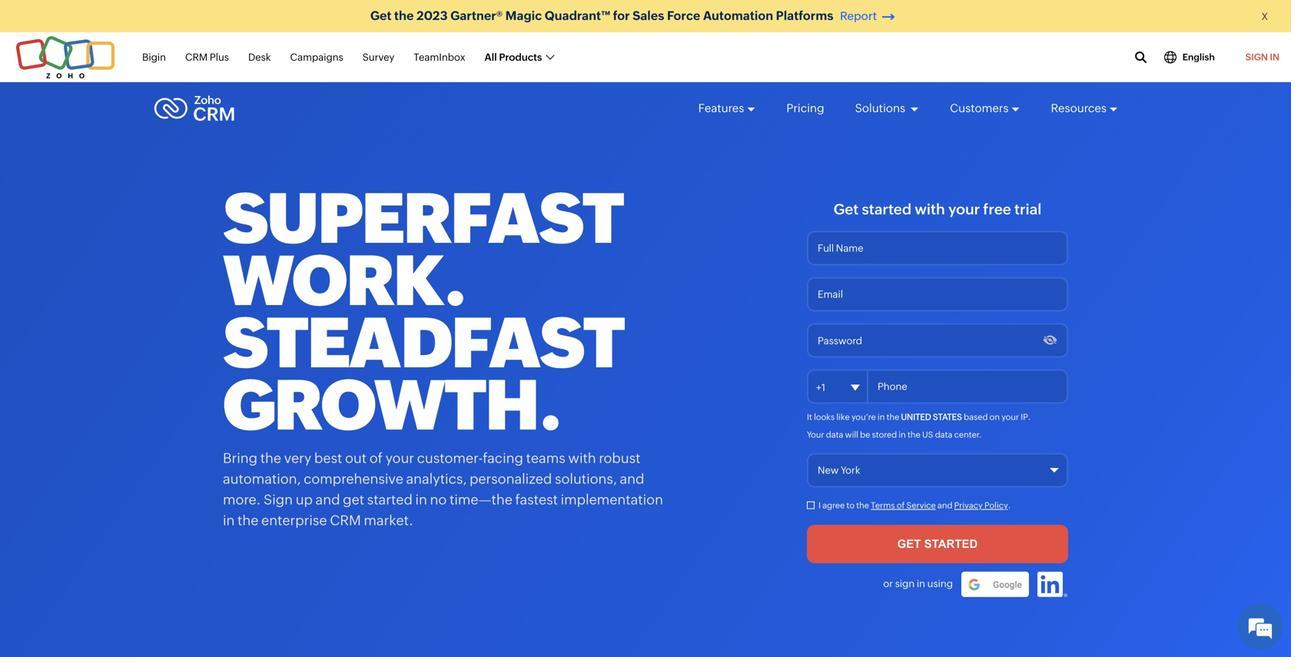 Task type: locate. For each thing, give the bounding box(es) containing it.
1 vertical spatial started
[[367, 492, 413, 508]]

get
[[370, 8, 391, 23], [834, 201, 859, 217]]

0 vertical spatial your
[[948, 201, 980, 217]]

your up the analytics,
[[385, 450, 414, 466]]

us
[[922, 430, 933, 440]]

to
[[847, 501, 855, 510]]

2 data from the left
[[935, 430, 952, 440]]

0 horizontal spatial of
[[369, 450, 383, 466]]

0 horizontal spatial .
[[1008, 501, 1011, 510]]

of right out
[[369, 450, 383, 466]]

or
[[883, 578, 893, 589]]

time—the
[[450, 492, 513, 508]]

steadfast
[[223, 303, 624, 383]]

data
[[826, 430, 843, 440], [935, 430, 952, 440]]

for
[[613, 8, 630, 23]]

your left ip
[[1002, 412, 1019, 422]]

0 vertical spatial crm
[[185, 51, 208, 63]]

started inside 'superfast work. steadfast growth. bring the very best out of your customer-facing teams with robust automation, comprehensive analytics, personalized solutions, and more. sign up and get started in no time—the fastest implementation in the enterprise crm market.'
[[367, 492, 413, 508]]

. right on
[[1028, 412, 1031, 422]]

2 vertical spatial your
[[385, 450, 414, 466]]

using
[[927, 578, 953, 589]]

started up enter your name text field
[[862, 201, 911, 217]]

the up your data will be stored in the us data center.
[[887, 412, 899, 422]]

. right privacy
[[1008, 501, 1011, 510]]

1 horizontal spatial data
[[935, 430, 952, 440]]

0 vertical spatial .
[[1028, 412, 1031, 422]]

pricing
[[786, 101, 824, 115]]

the left 2023
[[394, 8, 414, 23]]

privacy
[[954, 501, 983, 510]]

0 horizontal spatial with
[[568, 450, 596, 466]]

it looks like you're in the united states based on your ip .
[[807, 412, 1031, 422]]

your left free
[[948, 201, 980, 217]]

will
[[845, 430, 858, 440]]

crm left plus
[[185, 51, 208, 63]]

and down robust
[[620, 471, 644, 487]]

be
[[860, 430, 870, 440]]

1 horizontal spatial of
[[897, 501, 905, 510]]

in down the more.
[[223, 513, 235, 528]]

your data will be stored in the us data center.
[[807, 430, 982, 440]]

more.
[[223, 492, 261, 508]]

your inside 'superfast work. steadfast growth. bring the very best out of your customer-facing teams with robust automation, comprehensive analytics, personalized solutions, and more. sign up and get started in no time—the fastest implementation in the enterprise crm market.'
[[385, 450, 414, 466]]

comprehensive
[[304, 471, 403, 487]]

2 horizontal spatial your
[[1002, 412, 1019, 422]]

and left privacy
[[938, 501, 953, 510]]

1 horizontal spatial crm
[[330, 513, 361, 528]]

0 horizontal spatial get
[[370, 8, 391, 23]]

in
[[1270, 52, 1280, 62]]

in left no
[[415, 492, 427, 508]]

+1
[[816, 382, 825, 394]]

center.
[[954, 430, 982, 440]]

resources
[[1051, 101, 1107, 115]]

automation,
[[223, 471, 301, 487]]

1 horizontal spatial get
[[834, 201, 859, 217]]

with up solutions,
[[568, 450, 596, 466]]

free
[[983, 201, 1011, 217]]

1 vertical spatial .
[[1008, 501, 1011, 510]]

of
[[369, 450, 383, 466], [897, 501, 905, 510]]

get for get started with your free trial
[[834, 201, 859, 217]]

data left the will
[[826, 430, 843, 440]]

it
[[807, 412, 812, 422]]

started up market.
[[367, 492, 413, 508]]

of right terms
[[897, 501, 905, 510]]

survey link
[[363, 43, 394, 72]]

analytics,
[[406, 471, 467, 487]]

solutions link
[[855, 88, 919, 129]]

crm
[[185, 51, 208, 63], [330, 513, 361, 528]]

privacy policy link
[[954, 501, 1008, 510]]

magic
[[505, 8, 542, 23]]

with
[[915, 201, 945, 217], [568, 450, 596, 466]]

solutions
[[855, 101, 908, 115]]

crm down the get
[[330, 513, 361, 528]]

with up enter your name text field
[[915, 201, 945, 217]]

service
[[906, 501, 936, 510]]

1 horizontal spatial with
[[915, 201, 945, 217]]

None submit
[[807, 525, 1068, 563]]

data right us
[[935, 430, 952, 440]]

or sign in using
[[883, 578, 953, 589]]

your
[[807, 430, 824, 440]]

the up automation,
[[260, 450, 281, 466]]

2 horizontal spatial and
[[938, 501, 953, 510]]

0 horizontal spatial data
[[826, 430, 843, 440]]

.
[[1028, 412, 1031, 422], [1008, 501, 1011, 510]]

in
[[878, 412, 885, 422], [899, 430, 906, 440], [415, 492, 427, 508], [223, 513, 235, 528], [917, 578, 925, 589]]

1 horizontal spatial .
[[1028, 412, 1031, 422]]

1 data from the left
[[826, 430, 843, 440]]

sign in link
[[1234, 42, 1291, 72]]

0 horizontal spatial and
[[316, 492, 340, 508]]

1 vertical spatial with
[[568, 450, 596, 466]]

features
[[698, 101, 744, 115]]

desk
[[248, 51, 271, 63]]

0 horizontal spatial your
[[385, 450, 414, 466]]

crm inside 'superfast work. steadfast growth. bring the very best out of your customer-facing teams with robust automation, comprehensive analytics, personalized solutions, and more. sign up and get started in no time—the fastest implementation in the enterprise crm market.'
[[330, 513, 361, 528]]

the
[[394, 8, 414, 23], [887, 412, 899, 422], [908, 430, 921, 440], [260, 450, 281, 466], [856, 501, 869, 510], [238, 513, 259, 528]]

1 vertical spatial of
[[897, 501, 905, 510]]

crm plus
[[185, 51, 229, 63]]

superfast
[[223, 179, 623, 258]]

started
[[862, 201, 911, 217], [367, 492, 413, 508]]

english
[[1183, 52, 1215, 62]]

0 vertical spatial of
[[369, 450, 383, 466]]

all products link
[[485, 43, 554, 72]]

automation
[[703, 8, 773, 23]]

0 horizontal spatial started
[[367, 492, 413, 508]]

facing
[[483, 450, 523, 466]]

get
[[343, 492, 364, 508]]

1 vertical spatial get
[[834, 201, 859, 217]]

1 vertical spatial your
[[1002, 412, 1019, 422]]

1 horizontal spatial started
[[862, 201, 911, 217]]

report link
[[836, 9, 898, 23]]

your
[[948, 201, 980, 217], [1002, 412, 1019, 422], [385, 450, 414, 466]]

with inside 'superfast work. steadfast growth. bring the very best out of your customer-facing teams with robust automation, comprehensive analytics, personalized solutions, and more. sign up and get started in no time—the fastest implementation in the enterprise crm market.'
[[568, 450, 596, 466]]

best
[[314, 450, 342, 466]]

all
[[485, 51, 497, 63]]

enterprise
[[261, 513, 327, 528]]

0 vertical spatial started
[[862, 201, 911, 217]]

resources link
[[1051, 88, 1118, 129]]

0 vertical spatial get
[[370, 8, 391, 23]]

agree
[[822, 501, 845, 510]]

customers
[[950, 101, 1009, 115]]

1 vertical spatial crm
[[330, 513, 361, 528]]

and right up
[[316, 492, 340, 508]]

no
[[430, 492, 447, 508]]

ip
[[1021, 412, 1028, 422]]

bring
[[223, 450, 257, 466]]

0 vertical spatial with
[[915, 201, 945, 217]]



Task type: vqa. For each thing, say whether or not it's contained in the screenshot.
the "Report" link
yes



Task type: describe. For each thing, give the bounding box(es) containing it.
Enter your email text field
[[807, 277, 1068, 312]]

2023
[[416, 8, 448, 23]]

x
[[1261, 11, 1268, 22]]

customer-
[[417, 450, 483, 466]]

superfast work. steadfast growth. bring the very best out of your customer-facing teams with robust automation, comprehensive analytics, personalized solutions, and more. sign up and get started in no time—the fastest implementation in the enterprise crm market.
[[223, 179, 663, 528]]

0 horizontal spatial crm
[[185, 51, 208, 63]]

plus
[[210, 51, 229, 63]]

personalized
[[470, 471, 552, 487]]

get for get the 2023 gartner® magic quadrant™ for sales force automation platforms report
[[370, 8, 391, 23]]

crm plus link
[[185, 43, 229, 72]]

Enter your phone number text field
[[807, 369, 1068, 404]]

policy
[[984, 501, 1008, 510]]

sign
[[1246, 52, 1268, 62]]

survey
[[363, 51, 394, 63]]

Enter password for your account password field
[[807, 323, 1068, 358]]

growth.
[[223, 365, 561, 445]]

out
[[345, 450, 367, 466]]

sign
[[264, 492, 293, 508]]

robust
[[599, 450, 641, 466]]

in right stored on the bottom right
[[899, 430, 906, 440]]

sign in
[[1246, 52, 1280, 62]]

features link
[[698, 88, 756, 129]]

you're
[[851, 412, 876, 422]]

bigin
[[142, 51, 166, 63]]

the left us
[[908, 430, 921, 440]]

solutions,
[[555, 471, 617, 487]]

products
[[499, 51, 542, 63]]

teaminbox
[[414, 51, 465, 63]]

based
[[964, 412, 988, 422]]

zoho crm logo image
[[154, 91, 235, 125]]

in right sign
[[917, 578, 925, 589]]

on
[[990, 412, 1000, 422]]

work.
[[223, 241, 465, 320]]

desk link
[[248, 43, 271, 72]]

campaigns link
[[290, 43, 343, 72]]

very
[[284, 450, 311, 466]]

gartner®
[[450, 8, 503, 23]]

implementation
[[561, 492, 663, 508]]

up
[[296, 492, 313, 508]]

stored
[[872, 430, 897, 440]]

teams
[[526, 450, 565, 466]]

market.
[[364, 513, 413, 528]]

your for steadfast
[[385, 450, 414, 466]]

1 horizontal spatial your
[[948, 201, 980, 217]]

of inside 'superfast work. steadfast growth. bring the very best out of your customer-facing teams with robust automation, comprehensive analytics, personalized solutions, and more. sign up and get started in no time—the fastest implementation in the enterprise crm market.'
[[369, 450, 383, 466]]

like
[[836, 412, 850, 422]]

get the 2023 gartner® magic quadrant™ for sales force automation platforms report
[[370, 8, 877, 23]]

bigin link
[[142, 43, 166, 72]]

1 horizontal spatial and
[[620, 471, 644, 487]]

united
[[901, 412, 931, 422]]

looks
[[814, 412, 835, 422]]

the down the more.
[[238, 513, 259, 528]]

platforms
[[776, 8, 834, 23]]

i agree to the terms of service and privacy policy .
[[818, 501, 1011, 510]]

your for like
[[1002, 412, 1019, 422]]

states
[[933, 412, 962, 422]]

teaminbox link
[[414, 43, 465, 72]]

quadrant™
[[545, 8, 610, 23]]

Enter your name text field
[[807, 231, 1068, 266]]

terms
[[871, 501, 895, 510]]

all products
[[485, 51, 542, 63]]

report
[[840, 9, 877, 23]]

campaigns
[[290, 51, 343, 63]]

fastest
[[515, 492, 558, 508]]

terms of service link
[[871, 501, 936, 510]]

i
[[818, 501, 821, 510]]

sales
[[633, 8, 664, 23]]

in right you're
[[878, 412, 885, 422]]

force
[[667, 8, 700, 23]]

pricing link
[[786, 88, 824, 129]]

trial
[[1014, 201, 1042, 217]]

get started with your free trial
[[834, 201, 1042, 217]]

sign
[[895, 578, 915, 589]]

the right to at bottom right
[[856, 501, 869, 510]]



